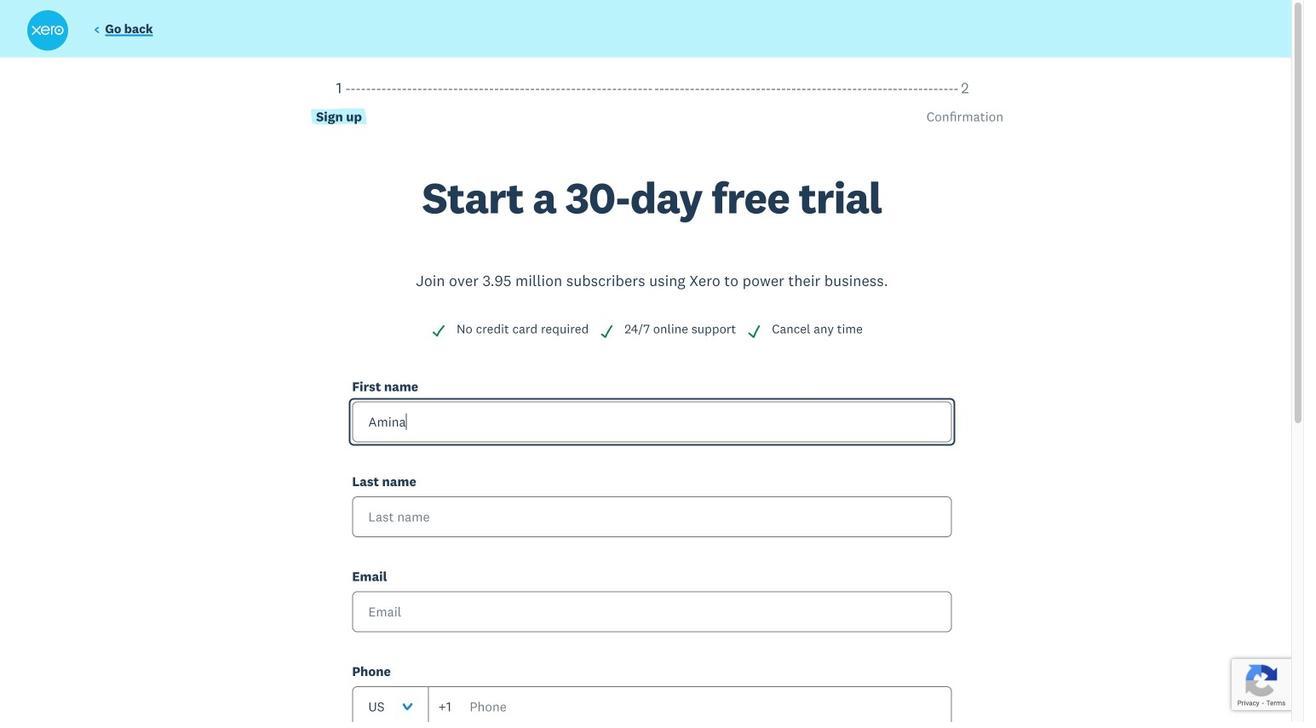Task type: vqa. For each thing, say whether or not it's contained in the screenshot.
24/7
no



Task type: describe. For each thing, give the bounding box(es) containing it.
Phone text field
[[428, 686, 952, 722]]

Last name text field
[[352, 496, 952, 537]]

Email email field
[[352, 591, 952, 632]]



Task type: locate. For each thing, give the bounding box(es) containing it.
region
[[26, 78, 1278, 722]]

steps group
[[26, 78, 1278, 176]]

First name text field
[[352, 401, 952, 442]]



